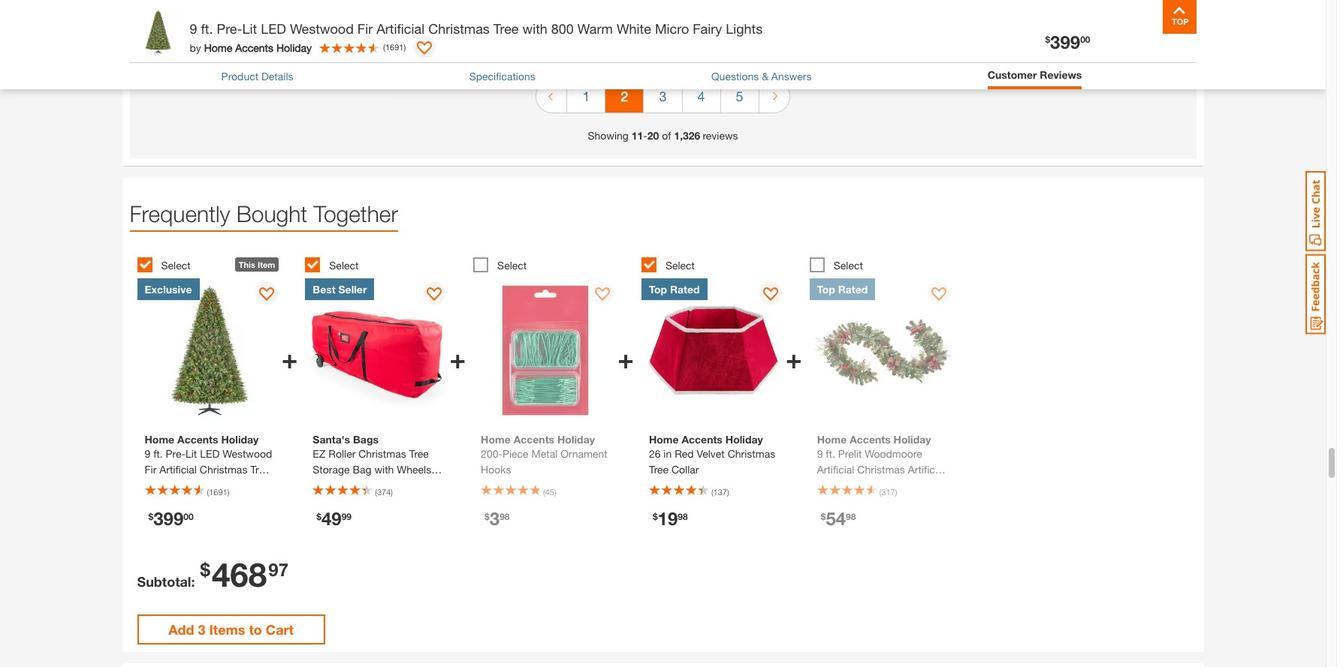 Task type: locate. For each thing, give the bounding box(es) containing it.
accents for 3
[[514, 434, 554, 446]]

led
[[261, 20, 286, 37]]

98 inside '$ 19 98'
[[678, 511, 688, 523]]

tree
[[493, 20, 519, 37], [409, 448, 429, 461], [649, 464, 669, 476]]

warm
[[578, 20, 613, 37]]

1 horizontal spatial to
[[373, 479, 382, 492]]

3 inside 3 link
[[659, 88, 667, 104]]

tree inside home accents holiday 26 in red velvet christmas tree collar
[[649, 464, 669, 476]]

home for 19
[[649, 434, 679, 446]]

specifications button
[[469, 68, 535, 84], [469, 68, 535, 84]]

0 horizontal spatial 98
[[500, 511, 510, 523]]

0 vertical spatial 399
[[1050, 32, 1080, 53]]

top inside 4 / 5 group
[[649, 283, 667, 296]]

rated inside 4 / 5 group
[[670, 283, 700, 296]]

1 up by
[[193, 30, 198, 40]]

frequently bought together
[[130, 201, 398, 227]]

0 horizontal spatial display image
[[259, 288, 274, 303]]

3 down hooks
[[490, 509, 500, 530]]

accents up prelit on the right bottom
[[850, 434, 891, 446]]

+ inside 1 / 5 group
[[281, 343, 298, 375]]

2 horizontal spatial tree
[[649, 464, 669, 476]]

helpful?
[[145, 29, 178, 41]]

3 right add
[[198, 622, 205, 639]]

this
[[224, 30, 237, 40]]

white
[[617, 20, 651, 37]]

1 horizontal spatial rated
[[838, 283, 868, 296]]

0 horizontal spatial 00
[[183, 511, 194, 523]]

1 horizontal spatial 98
[[678, 511, 688, 523]]

home for 3
[[481, 434, 511, 446]]

399
[[1050, 32, 1080, 53], [153, 509, 183, 530]]

ornament
[[561, 448, 607, 461]]

374
[[377, 488, 391, 497]]

with inside santa's bags ez roller christmas tree storage bag with wheels for trees up to 9 ft. tall
[[374, 464, 394, 476]]

+ inside 2 / 5 group
[[450, 343, 466, 375]]

2 / 5 group
[[305, 249, 466, 552]]

0 horizontal spatial 399
[[153, 509, 183, 530]]

1 for 1
[[583, 88, 590, 104]]

1 horizontal spatial $ 399 00
[[1045, 32, 1090, 53]]

1 vertical spatial 9
[[817, 448, 823, 461]]

4 / 5 group
[[641, 249, 802, 552]]

3 + from the left
[[618, 343, 634, 375]]

1 rated from the left
[[670, 283, 700, 296]]

select inside 4 / 5 group
[[665, 259, 695, 272]]

0 horizontal spatial with
[[374, 464, 394, 476]]

1 horizontal spatial 9
[[385, 479, 391, 492]]

ft. left prelit on the right bottom
[[826, 448, 835, 461]]

tree down 26
[[649, 464, 669, 476]]

accents up metal
[[514, 434, 554, 446]]

select inside 2 / 5 group
[[329, 259, 359, 272]]

piece
[[502, 448, 529, 461]]

399 up subtotal: at the bottom
[[153, 509, 183, 530]]

home inside home accents holiday 200-piece metal ornament hooks
[[481, 434, 511, 446]]

accents inside home accents holiday 9 ft. prelit woodmoore artificial christmas artificial christmas garland
[[850, 434, 891, 446]]

rated inside 5 / 5 group
[[838, 283, 868, 296]]

200-
[[481, 448, 502, 461]]

468
[[212, 555, 267, 595]]

1 up showing
[[583, 88, 590, 104]]

9
[[190, 20, 197, 37], [817, 448, 823, 461], [385, 479, 391, 492]]

( inside 4 / 5 group
[[711, 488, 713, 497]]

2 98 from the left
[[678, 511, 688, 523]]

1 inside navigation
[[583, 88, 590, 104]]

holiday inside home accents holiday 9 ft. prelit woodmoore artificial christmas artificial christmas garland
[[894, 434, 931, 446]]

select inside 1 / 5 group
[[161, 259, 191, 272]]

2 horizontal spatial 9
[[817, 448, 823, 461]]

1 vertical spatial to
[[249, 622, 262, 639]]

98 inside $ 54 98
[[846, 511, 856, 523]]

1 vertical spatial ft.
[[826, 448, 835, 461]]

1 horizontal spatial top
[[817, 283, 835, 296]]

1 vertical spatial with
[[374, 464, 394, 476]]

artificial up ( 1691 )
[[376, 20, 425, 37]]

add
[[168, 622, 194, 639]]

3 left 4
[[659, 88, 667, 104]]

customer reviews button
[[988, 67, 1082, 86], [988, 67, 1082, 83]]

1 horizontal spatial 3
[[490, 509, 500, 530]]

2 horizontal spatial 3
[[659, 88, 667, 104]]

artificial
[[376, 20, 425, 37], [817, 464, 854, 476], [908, 464, 945, 476]]

1 horizontal spatial display image
[[931, 288, 946, 303]]

home inside home accents holiday 9 ft. prelit woodmoore artificial christmas artificial christmas garland
[[817, 434, 847, 446]]

holiday
[[276, 41, 312, 54], [557, 434, 595, 446], [725, 434, 763, 446], [894, 434, 931, 446]]

select inside 5 / 5 group
[[834, 259, 863, 272]]

1 display image from the left
[[259, 288, 274, 303]]

$ 399 00 inside 1 / 5 group
[[148, 509, 194, 530]]

3
[[659, 88, 667, 104], [490, 509, 500, 530], [198, 622, 205, 639]]

4 + from the left
[[786, 343, 802, 375]]

1 horizontal spatial ft.
[[394, 479, 403, 492]]

tree up specifications
[[493, 20, 519, 37]]

1
[[193, 30, 198, 40], [583, 88, 590, 104]]

2 top rated from the left
[[817, 283, 868, 296]]

2 vertical spatial 3
[[198, 622, 205, 639]]

select for 54
[[834, 259, 863, 272]]

2 + from the left
[[450, 343, 466, 375]]

questions & answers button
[[711, 68, 812, 84], [711, 68, 812, 84]]

accents inside home accents holiday 26 in red velvet christmas tree collar
[[682, 434, 723, 446]]

0 vertical spatial ft.
[[201, 20, 213, 37]]

display image inside 1 / 5 group
[[259, 288, 274, 303]]

54
[[826, 509, 846, 530]]

3 98 from the left
[[846, 511, 856, 523]]

0 horizontal spatial $ 399 00
[[148, 509, 194, 530]]

0 horizontal spatial 3
[[198, 622, 205, 639]]

0 vertical spatial 3
[[659, 88, 667, 104]]

+ inside 4 / 5 group
[[786, 343, 802, 375]]

home up in
[[649, 434, 679, 446]]

bought
[[236, 201, 307, 227]]

$ 399 00 up "reviews"
[[1045, 32, 1090, 53]]

98
[[500, 511, 510, 523], [678, 511, 688, 523], [846, 511, 856, 523]]

9 ft. prelit woodmoore artificial christmas artificial christmas garland image
[[810, 279, 954, 423]]

artificial down prelit on the right bottom
[[817, 464, 854, 476]]

holiday inside home accents holiday 26 in red velvet christmas tree collar
[[725, 434, 763, 446]]

0 horizontal spatial 9
[[190, 20, 197, 37]]

+
[[281, 343, 298, 375], [450, 343, 466, 375], [618, 343, 634, 375], [786, 343, 802, 375]]

1 horizontal spatial top rated
[[817, 283, 868, 296]]

0 vertical spatial tree
[[493, 20, 519, 37]]

home up 200-
[[481, 434, 511, 446]]

1,326
[[674, 129, 700, 142]]

2 display image from the left
[[931, 288, 946, 303]]

98 for 19
[[678, 511, 688, 523]]

by home accents holiday
[[190, 41, 312, 54]]

home inside home accents holiday 26 in red velvet christmas tree collar
[[649, 434, 679, 446]]

9 right up
[[385, 479, 391, 492]]

holiday up ornament
[[557, 434, 595, 446]]

top rated inside 4 / 5 group
[[649, 283, 700, 296]]

0 vertical spatial 00
[[1080, 34, 1090, 45]]

19
[[658, 509, 678, 530]]

0 vertical spatial 1
[[193, 30, 198, 40]]

97
[[268, 560, 288, 581]]

to left cart
[[249, 622, 262, 639]]

review
[[239, 30, 263, 40]]

0 vertical spatial to
[[373, 479, 382, 492]]

holiday inside home accents holiday 200-piece metal ornament hooks
[[557, 434, 595, 446]]

accents up velvet
[[682, 434, 723, 446]]

$ 399 00
[[1045, 32, 1090, 53], [148, 509, 194, 530]]

1 select from the left
[[161, 259, 191, 272]]

0 horizontal spatial 1
[[193, 30, 198, 40]]

+ inside 3 / 5 "group"
[[618, 343, 634, 375]]

top for 54
[[817, 283, 835, 296]]

) left tall on the bottom of page
[[391, 488, 393, 497]]

) down home accents holiday 200-piece metal ornament hooks
[[554, 488, 556, 497]]

98 for 3
[[500, 511, 510, 523]]

2 vertical spatial tree
[[649, 464, 669, 476]]

3 for add 3 items to cart
[[198, 622, 205, 639]]

399 up "reviews"
[[1050, 32, 1080, 53]]

artificial for woodmoore
[[817, 464, 854, 476]]

2 horizontal spatial 98
[[846, 511, 856, 523]]

0 horizontal spatial tree
[[409, 448, 429, 461]]

1 vertical spatial 1
[[583, 88, 590, 104]]

00
[[1080, 34, 1090, 45], [183, 511, 194, 523]]

display image for top rated
[[931, 288, 946, 303]]

bag
[[353, 464, 372, 476]]

399 inside 1 / 5 group
[[153, 509, 183, 530]]

westwood
[[290, 20, 354, 37]]

00 up "reviews"
[[1080, 34, 1090, 45]]

) down 9 ft. pre-lit led westwood fir artificial christmas tree with 800 warm white micro fairy lights
[[404, 42, 406, 52]]

2 horizontal spatial ft.
[[826, 448, 835, 461]]

2 vertical spatial ft.
[[394, 479, 403, 492]]

00 up subtotal: $ 468 97
[[183, 511, 194, 523]]

98 inside $ 3 98
[[500, 511, 510, 523]]

( inside 3 / 5 "group"
[[543, 488, 545, 497]]

navigation containing 1
[[536, 69, 790, 128]]

$ inside $ 49 99
[[316, 511, 321, 523]]

home accents holiday 200-piece metal ornament hooks
[[481, 434, 607, 476]]

3 inside add 3 items to cart button
[[198, 622, 205, 639]]

1 vertical spatial 3
[[490, 509, 500, 530]]

) down home accents holiday 26 in red velvet christmas tree collar
[[727, 488, 729, 497]]

display image
[[417, 41, 432, 56], [427, 288, 442, 303], [595, 288, 610, 303], [763, 288, 778, 303]]

1 vertical spatial 399
[[153, 509, 183, 530]]

home
[[204, 41, 232, 54], [481, 434, 511, 446], [649, 434, 679, 446], [817, 434, 847, 446]]

1 vertical spatial $ 399 00
[[148, 509, 194, 530]]

top rated
[[649, 283, 700, 296], [817, 283, 868, 296]]

select for 49
[[329, 259, 359, 272]]

) inside 2 / 5 group
[[391, 488, 393, 497]]

report review
[[1130, 31, 1189, 42]]

317
[[881, 488, 895, 497]]

with right bag
[[374, 464, 394, 476]]

26 in red velvet christmas tree collar image
[[641, 279, 786, 423]]

holiday for 19
[[725, 434, 763, 446]]

customer reviews
[[988, 68, 1082, 81]]

5 / 5 group
[[810, 249, 970, 552]]

1 horizontal spatial with
[[522, 20, 547, 37]]

0 horizontal spatial top
[[649, 283, 667, 296]]

top inside 5 / 5 group
[[817, 283, 835, 296]]

( for 54
[[879, 488, 881, 497]]

2 rated from the left
[[838, 283, 868, 296]]

1 horizontal spatial 1
[[583, 88, 590, 104]]

( inside 5 / 5 group
[[879, 488, 881, 497]]

( for 3
[[543, 488, 545, 497]]

report
[[1130, 31, 1157, 42]]

top button
[[1162, 0, 1196, 34]]

in
[[664, 448, 672, 461]]

1 top from the left
[[649, 283, 667, 296]]

rated for 19
[[670, 283, 700, 296]]

christmas right velvet
[[728, 448, 775, 461]]

20
[[647, 129, 659, 142]]

top for 19
[[649, 283, 667, 296]]

best seller
[[313, 283, 367, 296]]

26
[[649, 448, 661, 461]]

$ inside 1 / 5 group
[[148, 511, 153, 523]]

1 / 5 group
[[137, 249, 298, 552]]

$ inside '$ 19 98'
[[653, 511, 658, 523]]

artificial down the woodmoore
[[908, 464, 945, 476]]

home down found
[[204, 41, 232, 54]]

ft.
[[201, 20, 213, 37], [826, 448, 835, 461], [394, 479, 403, 492]]

christmas down bags
[[358, 448, 406, 461]]

0 horizontal spatial artificial
[[376, 20, 425, 37]]

rated
[[670, 283, 700, 296], [838, 283, 868, 296]]

home up prelit on the right bottom
[[817, 434, 847, 446]]

accents inside home accents holiday 200-piece metal ornament hooks
[[514, 434, 554, 446]]

( for 49
[[375, 488, 377, 497]]

fir
[[357, 20, 373, 37]]

holiday up the woodmoore
[[894, 434, 931, 446]]

to right up
[[373, 479, 382, 492]]

home accents holiday 26 in red velvet christmas tree collar
[[649, 434, 775, 476]]

christmas
[[428, 20, 490, 37], [358, 448, 406, 461], [728, 448, 775, 461], [857, 464, 905, 476], [817, 479, 865, 492]]

tree up wheels
[[409, 448, 429, 461]]

1 + from the left
[[281, 343, 298, 375]]

select
[[161, 259, 191, 272], [329, 259, 359, 272], [497, 259, 527, 272], [665, 259, 695, 272], [834, 259, 863, 272]]

2 vertical spatial 9
[[385, 479, 391, 492]]

9 left found
[[190, 20, 197, 37]]

2 top from the left
[[817, 283, 835, 296]]

0 vertical spatial with
[[522, 20, 547, 37]]

) inside 3 / 5 "group"
[[554, 488, 556, 497]]

5 select from the left
[[834, 259, 863, 272]]

product details
[[221, 70, 293, 83]]

top rated inside 5 / 5 group
[[817, 283, 868, 296]]

together
[[314, 201, 398, 227]]

1 98 from the left
[[500, 511, 510, 523]]

red
[[675, 448, 694, 461]]

1 for 1 found this review helpful
[[193, 30, 198, 40]]

subtotal: $ 468 97
[[137, 555, 288, 595]]

) inside 4 / 5 group
[[727, 488, 729, 497]]

display image inside 5 / 5 group
[[931, 288, 946, 303]]

ft. up by
[[201, 20, 213, 37]]

2 select from the left
[[329, 259, 359, 272]]

3 inside 3 / 5 "group"
[[490, 509, 500, 530]]

( inside 2 / 5 group
[[375, 488, 377, 497]]

navigation
[[536, 69, 790, 128]]

showing 11 - 20 of 1,326 reviews
[[588, 129, 738, 142]]

questions
[[711, 70, 759, 83]]

(
[[383, 42, 385, 52], [375, 488, 377, 497], [543, 488, 545, 497], [711, 488, 713, 497], [879, 488, 881, 497]]

metal
[[531, 448, 558, 461]]

ft. inside home accents holiday 9 ft. prelit woodmoore artificial christmas artificial christmas garland
[[826, 448, 835, 461]]

0 horizontal spatial top rated
[[649, 283, 700, 296]]

4
[[697, 88, 705, 104]]

ft. left tall on the bottom of page
[[394, 479, 403, 492]]

3 select from the left
[[497, 259, 527, 272]]

0 vertical spatial 9
[[190, 20, 197, 37]]

reviews
[[703, 129, 738, 142]]

( 45 )
[[543, 488, 556, 497]]

137
[[713, 488, 727, 497]]

1 horizontal spatial artificial
[[817, 464, 854, 476]]

$ inside subtotal: $ 468 97
[[200, 560, 210, 581]]

accents
[[235, 41, 273, 54], [514, 434, 554, 446], [682, 434, 723, 446], [850, 434, 891, 446]]

up
[[356, 479, 370, 492]]

) inside 5 / 5 group
[[895, 488, 897, 497]]

98 for 54
[[846, 511, 856, 523]]

) down the woodmoore
[[895, 488, 897, 497]]

roller
[[328, 448, 356, 461]]

$ inside $ 3 98
[[485, 511, 490, 523]]

1 top rated from the left
[[649, 283, 700, 296]]

9 inside home accents holiday 9 ft. prelit woodmoore artificial christmas artificial christmas garland
[[817, 448, 823, 461]]

christmas inside home accents holiday 26 in red velvet christmas tree collar
[[728, 448, 775, 461]]

200-piece metal ornament hooks image
[[473, 279, 618, 423]]

9 left prelit on the right bottom
[[817, 448, 823, 461]]

with left 800
[[522, 20, 547, 37]]

holiday up 137
[[725, 434, 763, 446]]

1 vertical spatial tree
[[409, 448, 429, 461]]

4 select from the left
[[665, 259, 695, 272]]

ez
[[313, 448, 326, 461]]

display image for exclusive
[[259, 288, 274, 303]]

$ 399 00 up subtotal: at the bottom
[[148, 509, 194, 530]]

)
[[404, 42, 406, 52], [391, 488, 393, 497], [554, 488, 556, 497], [727, 488, 729, 497], [895, 488, 897, 497]]

display image
[[259, 288, 274, 303], [931, 288, 946, 303]]

0 horizontal spatial rated
[[670, 283, 700, 296]]

1 vertical spatial 00
[[183, 511, 194, 523]]

0 horizontal spatial to
[[249, 622, 262, 639]]



Task type: describe. For each thing, give the bounding box(es) containing it.
select inside 3 / 5 "group"
[[497, 259, 527, 272]]

1 horizontal spatial tree
[[493, 20, 519, 37]]

top rated for 54
[[817, 283, 868, 296]]

9 inside santa's bags ez roller christmas tree storage bag with wheels for trees up to 9 ft. tall
[[385, 479, 391, 492]]

1 horizontal spatial 00
[[1080, 34, 1090, 45]]

( 137 )
[[711, 488, 729, 497]]

feedback link image
[[1306, 254, 1326, 335]]

select for 19
[[665, 259, 695, 272]]

1 link
[[567, 80, 605, 113]]

garland
[[868, 479, 905, 492]]

3 link
[[644, 80, 682, 113]]

+ for 4 / 5 group
[[786, 343, 802, 375]]

found
[[200, 30, 222, 40]]

velvet
[[697, 448, 725, 461]]

4 link
[[682, 80, 720, 113]]

by
[[190, 41, 201, 54]]

reviews
[[1040, 68, 1082, 81]]

subtotal:
[[137, 574, 195, 591]]

3 for $ 3 98
[[490, 509, 500, 530]]

&
[[762, 70, 768, 83]]

christmas up garland
[[857, 464, 905, 476]]

) for 3
[[554, 488, 556, 497]]

9 ft. pre-lit led westwood fir artificial christmas tree with 800 warm white micro fairy lights
[[190, 20, 763, 37]]

home for 54
[[817, 434, 847, 446]]

product image image
[[133, 8, 182, 56]]

$ 3 98
[[485, 509, 510, 530]]

ez roller christmas tree storage bag with wheels for trees up to 9 ft. tall image
[[305, 279, 450, 423]]

$ 19 98
[[653, 509, 688, 530]]

lit
[[242, 20, 257, 37]]

tree inside santa's bags ez roller christmas tree storage bag with wheels for trees up to 9 ft. tall
[[409, 448, 429, 461]]

for
[[313, 479, 325, 492]]

this item
[[239, 260, 275, 270]]

customer
[[988, 68, 1037, 81]]

5 link
[[721, 80, 758, 113]]

storage
[[313, 464, 350, 476]]

best
[[313, 283, 336, 296]]

collar
[[672, 464, 699, 476]]

accents for 19
[[682, 434, 723, 446]]

00 inside 1 / 5 group
[[183, 511, 194, 523]]

1 found this review helpful
[[193, 30, 290, 40]]

questions & answers
[[711, 70, 812, 83]]

pre-
[[217, 20, 242, 37]]

seller
[[338, 283, 367, 296]]

holiday down helpful
[[276, 41, 312, 54]]

5
[[736, 88, 743, 104]]

christmas up specifications
[[428, 20, 490, 37]]

accents down review
[[235, 41, 273, 54]]

trees
[[328, 479, 353, 492]]

11
[[632, 129, 643, 142]]

49
[[321, 509, 342, 530]]

helpful? button
[[137, 24, 186, 47]]

tall
[[406, 479, 421, 492]]

answers
[[771, 70, 812, 83]]

800
[[551, 20, 574, 37]]

helpful
[[265, 30, 290, 40]]

live chat image
[[1306, 171, 1326, 252]]

accents for 54
[[850, 434, 891, 446]]

( for 19
[[711, 488, 713, 497]]

artificial for fir
[[376, 20, 425, 37]]

holiday for 54
[[894, 434, 931, 446]]

exclusive
[[145, 283, 192, 296]]

micro
[[655, 20, 689, 37]]

99
[[342, 511, 352, 523]]

2 horizontal spatial artificial
[[908, 464, 945, 476]]

+ for 3 / 5 "group"
[[618, 343, 634, 375]]

$ 54 98
[[821, 509, 856, 530]]

christmas down prelit on the right bottom
[[817, 479, 865, 492]]

) for 54
[[895, 488, 897, 497]]

-
[[643, 129, 647, 142]]

fairy
[[693, 20, 722, 37]]

$ inside $ 54 98
[[821, 511, 826, 523]]

( 317 )
[[879, 488, 897, 497]]

0 horizontal spatial ft.
[[201, 20, 213, 37]]

3 / 5 group
[[473, 249, 634, 552]]

details
[[261, 70, 293, 83]]

lights
[[726, 20, 763, 37]]

+ for 2 / 5 group
[[450, 343, 466, 375]]

holiday for 3
[[557, 434, 595, 446]]

1 horizontal spatial 399
[[1050, 32, 1080, 53]]

add 3 items to cart button
[[137, 615, 325, 645]]

) for 19
[[727, 488, 729, 497]]

woodmoore
[[865, 448, 922, 461]]

$ 49 99
[[316, 509, 352, 530]]

1691
[[385, 42, 404, 52]]

ft. inside santa's bags ez roller christmas tree storage bag with wheels for trees up to 9 ft. tall
[[394, 479, 403, 492]]

product
[[221, 70, 258, 83]]

wheels
[[397, 464, 431, 476]]

cart
[[266, 622, 294, 639]]

christmas inside santa's bags ez roller christmas tree storage bag with wheels for trees up to 9 ft. tall
[[358, 448, 406, 461]]

home accents holiday 9 ft. prelit woodmoore artificial christmas artificial christmas garland
[[817, 434, 945, 492]]

( 1691 )
[[383, 42, 406, 52]]

hooks
[[481, 464, 511, 476]]

showing
[[588, 129, 629, 142]]

prelit
[[838, 448, 862, 461]]

rated for 54
[[838, 283, 868, 296]]

report review button
[[1130, 30, 1189, 44]]

to inside button
[[249, 622, 262, 639]]

) for 49
[[391, 488, 393, 497]]

top rated for 19
[[649, 283, 700, 296]]

bags
[[353, 434, 379, 446]]

review
[[1160, 31, 1189, 42]]

santa's bags ez roller christmas tree storage bag with wheels for trees up to 9 ft. tall
[[313, 434, 431, 492]]

to inside santa's bags ez roller christmas tree storage bag with wheels for trees up to 9 ft. tall
[[373, 479, 382, 492]]

santa's
[[313, 434, 350, 446]]

frequently
[[130, 201, 230, 227]]

0 vertical spatial $ 399 00
[[1045, 32, 1090, 53]]



Task type: vqa. For each thing, say whether or not it's contained in the screenshot.
Add the to
no



